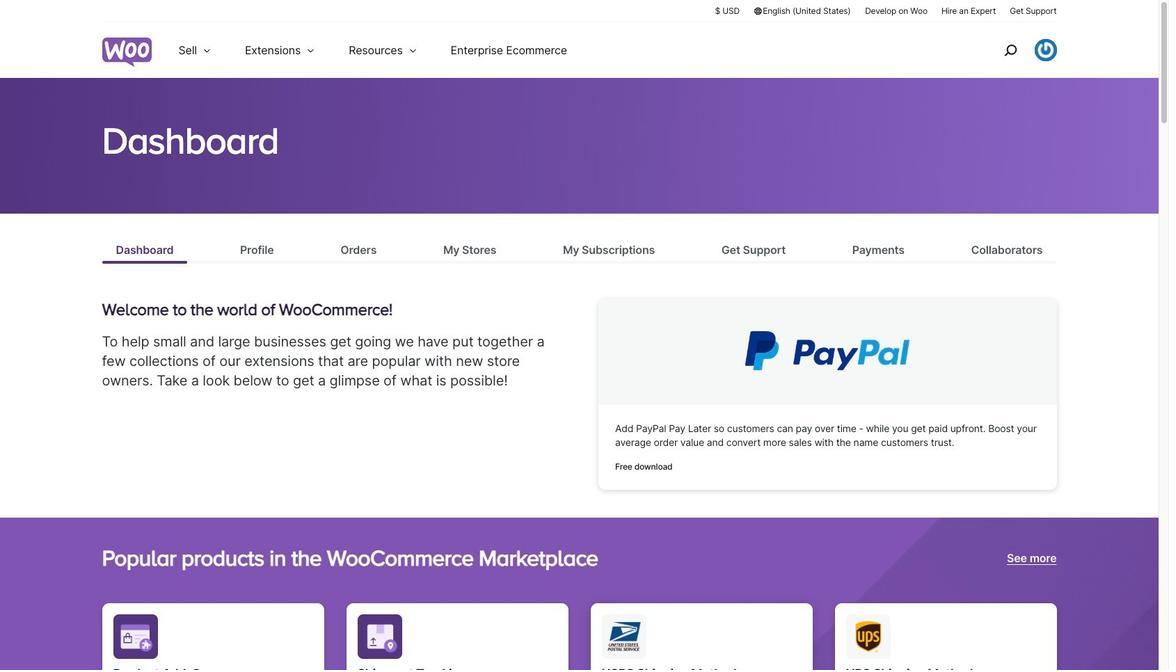 Task type: describe. For each thing, give the bounding box(es) containing it.
open account menu image
[[1035, 39, 1057, 61]]

search image
[[1000, 39, 1022, 61]]



Task type: vqa. For each thing, say whether or not it's contained in the screenshot.
Gravatar image
no



Task type: locate. For each thing, give the bounding box(es) containing it.
service navigation menu element
[[974, 28, 1057, 73]]



